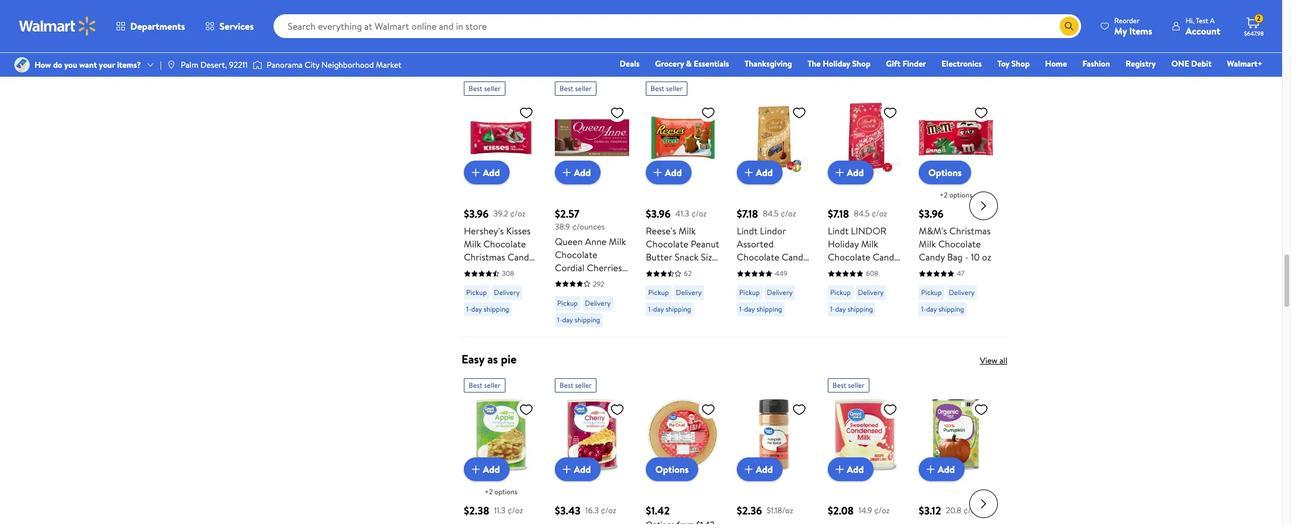 Task type: vqa. For each thing, say whether or not it's contained in the screenshot.


Task type: describe. For each thing, give the bounding box(es) containing it.
registry
[[1126, 58, 1157, 70]]

warm beverages
[[771, 26, 839, 39]]

milk inside $7.18 84.5 ¢/oz lindt lindor holiday milk chocolate candy truffles, 8.5 oz. bag
[[862, 238, 879, 251]]

1-day shipping for lindt lindor assorted chocolate candy truffles, 8.5 oz. bag
[[740, 304, 783, 314]]

seller for 41.3 ¢/oz
[[666, 83, 683, 94]]

seller for 16.3 ¢/oz
[[575, 380, 592, 390]]

grocery
[[655, 58, 684, 70]]

ingredients
[[937, 26, 983, 39]]

¢/oz for $3.12 20.8 ¢/oz
[[964, 504, 979, 516]]

christmas inside $3.96 m&m's christmas milk chocolate candy bag - 10 oz
[[950, 225, 991, 238]]

gift
[[887, 58, 901, 70]]

add to cart image for 'great value pumpkin pie spice, 2 oz' image
[[742, 462, 756, 477]]

$2.08 14.9 ¢/oz
[[828, 503, 890, 518]]

grocery & essentials link
[[650, 57, 735, 70]]

lindt for lindt lindor holiday milk chocolate candy truffles, 8.5 oz. bag
[[828, 225, 849, 238]]

delivery for reese's milk chocolate peanut butter snack size trees christmas candy, bag 9.6 oz
[[676, 288, 702, 298]]

$647.98
[[1245, 29, 1265, 37]]

sweet treats
[[462, 54, 526, 70]]

queen
[[555, 235, 583, 248]]

add to cart image for great value organic 100% pure pumpkin, 15 oz image
[[924, 462, 938, 477]]

¢/oz for $2.38 11.3 ¢/oz
[[508, 504, 523, 516]]

shipping down 47
[[939, 304, 965, 314]]

services button
[[195, 12, 264, 40]]

home link
[[1040, 57, 1073, 70]]

test
[[1197, 15, 1209, 25]]

how
[[35, 59, 51, 71]]

best seller for 38.9 ¢/ounces
[[560, 83, 592, 94]]

$2.38 11.3 ¢/oz
[[464, 503, 523, 518]]

best for 16.3 ¢/oz
[[560, 380, 574, 390]]

add to favorites list, great value organic 100% pure pumpkin, 15 oz image
[[975, 402, 989, 417]]

truffles, inside $7.18 84.5 ¢/oz lindt lindor holiday milk chocolate candy truffles, 8.5 oz. bag
[[828, 264, 862, 277]]

anne
[[585, 235, 607, 248]]

$2.38
[[464, 503, 490, 518]]

services
[[220, 20, 254, 33]]

great value sweetened condensed milk 14 oz. image
[[828, 397, 903, 472]]

candy, inside '$3.96 41.3 ¢/oz reese's milk chocolate peanut butter snack size trees christmas candy, bag 9.6 oz'
[[646, 277, 675, 290]]

one debit link
[[1167, 57, 1218, 70]]

walmart+ link
[[1222, 57, 1269, 70]]

christmas inside "$3.96 39.2 ¢/oz hershey's kisses milk chocolate christmas candy, bag 10.1 oz"
[[464, 251, 506, 264]]

cordial
[[555, 261, 585, 274]]

product group containing $3.43
[[555, 374, 630, 524]]

8.5 inside $7.18 84.5 ¢/oz lindt lindor holiday milk chocolate candy truffles, 8.5 oz. bag
[[864, 264, 876, 277]]

product group containing $3.12
[[919, 374, 994, 524]]

¢/oz for $3.96 41.3 ¢/oz reese's milk chocolate peanut butter snack size trees christmas candy, bag 9.6 oz
[[692, 208, 707, 220]]

add for great value sweetened condensed milk 14 oz. image
[[847, 463, 864, 476]]

gift finder
[[887, 58, 927, 70]]

lindt for lindt lindor assorted chocolate candy truffles, 8.5 oz. bag
[[737, 225, 758, 238]]

Walmart Site-Wide search field
[[274, 14, 1082, 38]]

1- for reese's milk chocolate peanut butter snack size trees christmas candy, bag 9.6 oz
[[649, 304, 654, 314]]

add button for lindt lindor holiday milk chocolate candy truffles, 8.5 oz. bag image
[[828, 161, 874, 185]]

308
[[502, 269, 514, 279]]

day for lindt lindor holiday milk chocolate candy truffles, 8.5 oz. bag
[[836, 304, 846, 314]]

$1.42
[[646, 503, 670, 518]]

milk inside $3.96 m&m's christmas milk chocolate candy bag - 10 oz
[[919, 238, 937, 251]]

14.9
[[859, 504, 873, 516]]

the
[[808, 58, 821, 70]]

sweet
[[462, 54, 493, 70]]

milk inside $2.57 38.9 ¢/ounces queen anne milk chocolate cordial cherries, 6.6 oz box, 10 pieces
[[609, 235, 626, 248]]

baking ingredients link
[[882, 0, 1008, 40]]

toy shop link
[[993, 57, 1036, 70]]

great value apple pie filling or topping, 21 oz image
[[464, 397, 539, 472]]

view all for easy as pie
[[980, 355, 1008, 366]]

treats for sweet treats
[[496, 54, 526, 70]]

oz inside $2.57 38.9 ¢/ounces queen anne milk chocolate cordial cherries, 6.6 oz box, 10 pieces
[[570, 274, 579, 287]]

oz inside $3.96 m&m's christmas milk chocolate candy bag - 10 oz
[[983, 251, 992, 264]]

1 shop from the left
[[853, 58, 871, 70]]

oz. inside the $7.18 84.5 ¢/oz lindt lindor assorted chocolate candy truffles, 8.5 oz. bag
[[788, 264, 799, 277]]

6.6
[[555, 274, 568, 287]]

thanksgiving
[[745, 58, 793, 70]]

my
[[1115, 24, 1128, 37]]

|
[[160, 59, 162, 71]]

candy inside the $7.18 84.5 ¢/oz lindt lindor assorted chocolate candy truffles, 8.5 oz. bag
[[782, 251, 808, 264]]

desert,
[[200, 59, 227, 71]]

$3.96 41.3 ¢/oz reese's milk chocolate peanut butter snack size trees christmas candy, bag 9.6 oz
[[646, 207, 720, 290]]

add for great value organic 100% pure pumpkin, 15 oz image
[[938, 463, 955, 476]]

add to cart image for queen anne milk chocolate cordial cherries, 6.6 oz box, 10 pieces image
[[560, 166, 574, 180]]

¢/oz for $3.96 39.2 ¢/oz hershey's kisses milk chocolate christmas candy, bag 10.1 oz
[[510, 208, 526, 220]]

62
[[684, 269, 692, 279]]

$2.36 $1.18/oz
[[737, 503, 794, 518]]

easy as pie
[[462, 351, 517, 367]]

2
[[1258, 13, 1261, 23]]

gift finder link
[[881, 57, 932, 70]]

reorder my items
[[1115, 15, 1153, 37]]

registry link
[[1121, 57, 1162, 70]]

seller for 14.9 ¢/oz
[[849, 380, 865, 390]]

essentials
[[694, 58, 730, 70]]

¢/oz for $7.18 84.5 ¢/oz lindt lindor assorted chocolate candy truffles, 8.5 oz. bag
[[781, 208, 797, 220]]

all for easy as pie
[[1000, 355, 1008, 366]]

best for 38.9 ¢/ounces
[[560, 83, 574, 94]]

product group containing $1.42
[[646, 374, 721, 524]]

1- for hershey's kisses milk chocolate christmas candy, bag 10.1 oz
[[467, 304, 472, 314]]

electronics link
[[937, 57, 988, 70]]

best seller for 41.3 ¢/oz
[[651, 83, 683, 94]]

best for 39.2 ¢/oz
[[469, 83, 483, 94]]

m&m's
[[919, 225, 948, 238]]

best for 41.3 ¢/oz
[[651, 83, 665, 94]]

$2.08
[[828, 503, 854, 518]]

items?
[[117, 59, 141, 71]]

shipping for lindt lindor assorted chocolate candy truffles, 8.5 oz. bag
[[757, 304, 783, 314]]

$3.96 for $3.96 m&m's christmas milk chocolate candy bag - 10 oz
[[919, 207, 944, 222]]

bakery treats
[[638, 26, 692, 39]]

add for reese's milk chocolate peanut butter snack size trees christmas candy, bag 9.6 oz image
[[665, 166, 682, 179]]

reese's milk chocolate peanut butter snack size trees christmas candy, bag 9.6 oz image
[[646, 101, 721, 175]]

do
[[53, 59, 62, 71]]

add for 'great value pumpkin pie spice, 2 oz' image
[[756, 463, 773, 476]]

¢/oz for $2.08 14.9 ¢/oz
[[875, 504, 890, 516]]

add to cart image for $3.96
[[469, 166, 483, 180]]

baking ingredients
[[907, 26, 983, 39]]

add to favorites list, hershey's kisses milk chocolate christmas candy, bag 10.1 oz image
[[519, 106, 534, 120]]

options for 'm&m's christmas milk chocolate candy bag - 10 oz' image
[[950, 190, 973, 200]]

delivery for queen anne milk chocolate cordial cherries, 6.6 oz box, 10 pieces
[[585, 298, 611, 308]]

add button for queen anne milk chocolate cordial cherries, 6.6 oz box, 10 pieces image
[[555, 161, 601, 185]]

10 inside $2.57 38.9 ¢/ounces queen anne milk chocolate cordial cherries, 6.6 oz box, 10 pieces
[[601, 274, 610, 287]]

you
[[64, 59, 77, 71]]

chocolate inside $3.96 m&m's christmas milk chocolate candy bag - 10 oz
[[939, 238, 981, 251]]

10.1
[[482, 264, 495, 277]]

treats for bakery treats
[[668, 26, 692, 39]]

debit
[[1192, 58, 1212, 70]]

your
[[99, 59, 115, 71]]

add for hershey's kisses milk chocolate christmas candy, bag 10.1 oz "image"
[[483, 166, 500, 179]]

candy inside $7.18 84.5 ¢/oz lindt lindor holiday milk chocolate candy truffles, 8.5 oz. bag
[[873, 251, 899, 264]]

bag inside $3.96 m&m's christmas milk chocolate candy bag - 10 oz
[[948, 251, 963, 264]]

add to cart image for great value apple pie filling or topping, 21 oz image
[[469, 462, 483, 477]]

warm beverages link
[[742, 0, 868, 40]]

hi, test a account
[[1186, 15, 1221, 37]]

one
[[1172, 58, 1190, 70]]

next slide for product carousel list image
[[970, 191, 998, 220]]

neighborhood
[[322, 59, 374, 71]]

$7.18 for lindt lindor assorted chocolate candy truffles, 8.5 oz. bag
[[737, 207, 759, 222]]

view all for sweet treats
[[980, 58, 1008, 70]]

add button for lindt lindor assorted chocolate candy truffles, 8.5 oz. bag image
[[737, 161, 783, 185]]

47
[[957, 269, 965, 279]]

departments button
[[106, 12, 195, 40]]

shipping for reese's milk chocolate peanut butter snack size trees christmas candy, bag 9.6 oz
[[666, 304, 692, 314]]

candy, inside "$3.96 39.2 ¢/oz hershey's kisses milk chocolate christmas candy, bag 10.1 oz"
[[508, 251, 536, 264]]

9.6
[[695, 277, 706, 290]]

great value cherry pie filling or topping, 21 oz image
[[555, 397, 630, 472]]

market
[[376, 59, 402, 71]]

2 $647.98
[[1245, 13, 1265, 37]]

$3.12 20.8 ¢/oz
[[919, 503, 979, 518]]

11.3
[[494, 504, 506, 516]]

one debit
[[1172, 58, 1212, 70]]

hershey's
[[464, 225, 504, 238]]

0 vertical spatial holiday
[[823, 58, 851, 70]]

palm desert, 92211
[[181, 59, 248, 71]]

1- for queen anne milk chocolate cordial cherries, 6.6 oz box, 10 pieces
[[558, 315, 563, 325]]

10 inside $3.96 m&m's christmas milk chocolate candy bag - 10 oz
[[971, 251, 980, 264]]

oz inside "$3.96 39.2 ¢/oz hershey's kisses milk chocolate christmas candy, bag 10.1 oz"
[[497, 264, 506, 277]]

bag inside '$3.96 41.3 ¢/oz reese's milk chocolate peanut butter snack size trees christmas candy, bag 9.6 oz'
[[677, 277, 692, 290]]

+2 for 'm&m's christmas milk chocolate candy bag - 10 oz' image
[[940, 190, 948, 200]]

add to cart image for reese's milk chocolate peanut butter snack size trees christmas candy, bag 9.6 oz image
[[651, 166, 665, 180]]

1- for lindt lindor assorted chocolate candy truffles, 8.5 oz. bag
[[740, 304, 745, 314]]

add for lindt lindor holiday milk chocolate candy truffles, 8.5 oz. bag image
[[847, 166, 864, 179]]

easy
[[462, 351, 485, 367]]

$1.18/oz
[[767, 504, 794, 516]]

add for lindt lindor assorted chocolate candy truffles, 8.5 oz. bag image
[[756, 166, 773, 179]]

add to favorites list, great value graham 9" pie crust, 6 oz image
[[702, 402, 716, 417]]

panorama city neighborhood market
[[267, 59, 402, 71]]

chocolate inside "$3.96 39.2 ¢/oz hershey's kisses milk chocolate christmas candy, bag 10.1 oz"
[[484, 238, 526, 251]]

delivery down 47
[[949, 288, 975, 298]]

$7.18 84.5 ¢/oz lindt lindor holiday milk chocolate candy truffles, 8.5 oz. bag
[[828, 207, 899, 290]]

best seller for 14.9 ¢/oz
[[833, 380, 865, 390]]

pie
[[501, 351, 517, 367]]

delivery for lindt lindor holiday milk chocolate candy truffles, 8.5 oz. bag
[[858, 288, 884, 298]]

options link for 'm&m's christmas milk chocolate candy bag - 10 oz' image
[[919, 161, 972, 185]]

queen anne milk chocolate cordial cherries, 6.6 oz box, 10 pieces image
[[555, 101, 630, 175]]

chocolate inside '$3.96 41.3 ¢/oz reese's milk chocolate peanut butter snack size trees christmas candy, bag 9.6 oz'
[[646, 238, 689, 251]]

seller for 38.9 ¢/ounces
[[575, 83, 592, 94]]

add to cart image for lindt lindor holiday milk chocolate candy truffles, 8.5 oz. bag image
[[833, 166, 847, 180]]



Task type: locate. For each thing, give the bounding box(es) containing it.
1 vertical spatial candy,
[[646, 277, 675, 290]]

1 vertical spatial holiday
[[828, 238, 859, 251]]

options link inside 'product' group
[[646, 457, 699, 481]]

lindt inside the $7.18 84.5 ¢/oz lindt lindor assorted chocolate candy truffles, 8.5 oz. bag
[[737, 225, 758, 238]]

options link up $1.42
[[646, 457, 699, 481]]

day inside 'product' group
[[563, 315, 573, 325]]

shipping down "pieces" on the bottom left of the page
[[575, 315, 600, 325]]

2 8.5 from the left
[[864, 264, 876, 277]]

candy, down butter
[[646, 277, 675, 290]]

snack
[[675, 251, 699, 264]]

$3.96 inside '$3.96 41.3 ¢/oz reese's milk chocolate peanut butter snack size trees christmas candy, bag 9.6 oz'
[[646, 207, 671, 222]]

1- inside 'product' group
[[558, 315, 563, 325]]

shipping down 449
[[757, 304, 783, 314]]

1 vertical spatial +2
[[485, 487, 493, 497]]

+2 options up 11.3
[[485, 487, 518, 497]]

add to favorites list, lindt lindor assorted chocolate candy truffles, 8.5 oz. bag image
[[793, 106, 807, 120]]

1-day shipping
[[467, 304, 509, 314], [649, 304, 692, 314], [740, 304, 783, 314], [831, 304, 874, 314], [922, 304, 965, 314], [558, 315, 600, 325]]

beverages
[[797, 26, 839, 39]]

how do you want your items?
[[35, 59, 141, 71]]

$3.43
[[555, 503, 581, 518]]

$3.43 16.3 ¢/oz
[[555, 503, 617, 518]]

¢/oz right the 16.3 in the left bottom of the page
[[601, 504, 617, 516]]

treats right "sweet"
[[496, 54, 526, 70]]

0 vertical spatial all
[[1000, 58, 1008, 70]]

1-day shipping for hershey's kisses milk chocolate christmas candy, bag 10.1 oz
[[467, 304, 509, 314]]

truffles, inside the $7.18 84.5 ¢/oz lindt lindor assorted chocolate candy truffles, 8.5 oz. bag
[[737, 264, 771, 277]]

add button for great value apple pie filling or topping, 21 oz image
[[464, 457, 510, 481]]

1 horizontal spatial $7.18
[[828, 207, 850, 222]]

best seller down "sweet"
[[469, 83, 501, 94]]

1 all from the top
[[1000, 58, 1008, 70]]

+2 for great value apple pie filling or topping, 21 oz image
[[485, 487, 493, 497]]

1 view all from the top
[[980, 58, 1008, 70]]

thanksgiving link
[[740, 57, 798, 70]]

oz right 6.6
[[570, 274, 579, 287]]

0 horizontal spatial +2 options
[[485, 487, 518, 497]]

84.5 for lindor
[[763, 208, 779, 220]]

delivery down 292
[[585, 298, 611, 308]]

10 right -
[[971, 251, 980, 264]]

84.5 inside $7.18 84.5 ¢/oz lindt lindor holiday milk chocolate candy truffles, 8.5 oz. bag
[[854, 208, 870, 220]]

bag left the 608
[[828, 277, 844, 290]]

1 84.5 from the left
[[763, 208, 779, 220]]

seller up great value cherry pie filling or topping, 21 oz 'image' on the left of the page
[[575, 380, 592, 390]]

best for 14.9 ¢/oz
[[833, 380, 847, 390]]

best down "sweet"
[[469, 83, 483, 94]]

1- for lindt lindor holiday milk chocolate candy truffles, 8.5 oz. bag
[[831, 304, 836, 314]]

¢/oz inside the "$2.08 14.9 ¢/oz"
[[875, 504, 890, 516]]

add to favorites list, great value cherry pie filling or topping, 21 oz image
[[611, 402, 625, 417]]

¢/oz inside "$3.96 39.2 ¢/oz hershey's kisses milk chocolate christmas candy, bag 10.1 oz"
[[510, 208, 526, 220]]

2 view all link from the top
[[980, 355, 1008, 366]]

lindt lindor holiday milk chocolate candy truffles, 8.5 oz. bag image
[[828, 101, 903, 175]]

add to favorites list, queen anne milk chocolate cordial cherries, 6.6 oz box, 10 pieces image
[[611, 106, 625, 120]]

chocolate up the 608
[[828, 251, 871, 264]]

$3.96 inside "$3.96 39.2 ¢/oz hershey's kisses milk chocolate christmas candy, bag 10.1 oz"
[[464, 207, 489, 222]]

0 horizontal spatial oz.
[[788, 264, 799, 277]]

$3.96 up m&m's
[[919, 207, 944, 222]]

cherries,
[[587, 261, 625, 274]]

product group containing $2.57
[[555, 77, 630, 332]]

$7.18 84.5 ¢/oz lindt lindor assorted chocolate candy truffles, 8.5 oz. bag
[[737, 207, 808, 290]]

0 vertical spatial view
[[980, 58, 998, 70]]

$7.18 inside the $7.18 84.5 ¢/oz lindt lindor assorted chocolate candy truffles, 8.5 oz. bag
[[737, 207, 759, 222]]

1 horizontal spatial 84.5
[[854, 208, 870, 220]]

1 horizontal spatial +2
[[940, 190, 948, 200]]

delivery down the 608
[[858, 288, 884, 298]]

+2 options for 'm&m's christmas milk chocolate candy bag - 10 oz' image
[[940, 190, 973, 200]]

0 horizontal spatial +2
[[485, 487, 493, 497]]

reorder
[[1115, 15, 1140, 25]]

 image left how
[[14, 57, 30, 73]]

0 vertical spatial view all link
[[980, 58, 1008, 70]]

next slide for product carousel list image
[[970, 490, 998, 518]]

1 $7.18 from the left
[[737, 207, 759, 222]]

options link up next slide for product carousel list image
[[919, 161, 972, 185]]

0 horizontal spatial treats
[[496, 54, 526, 70]]

2 84.5 from the left
[[854, 208, 870, 220]]

add to favorites list, lindt lindor holiday milk chocolate candy truffles, 8.5 oz. bag image
[[884, 106, 898, 120]]

walmart image
[[19, 17, 96, 36]]

 image right 92211
[[253, 59, 262, 71]]

all for sweet treats
[[1000, 58, 1008, 70]]

1 horizontal spatial christmas
[[670, 264, 711, 277]]

lindt left lindor
[[828, 225, 849, 238]]

¢/oz up lindor in the top of the page
[[781, 208, 797, 220]]

shipping for hershey's kisses milk chocolate christmas candy, bag 10.1 oz
[[484, 304, 509, 314]]

84.5 up lindor
[[854, 208, 870, 220]]

0 horizontal spatial $7.18
[[737, 207, 759, 222]]

holiday inside $7.18 84.5 ¢/oz lindt lindor holiday milk chocolate candy truffles, 8.5 oz. bag
[[828, 238, 859, 251]]

great value pumpkin pie spice, 2 oz image
[[737, 397, 812, 472]]

bag inside $7.18 84.5 ¢/oz lindt lindor holiday milk chocolate candy truffles, 8.5 oz. bag
[[828, 277, 844, 290]]

0 vertical spatial candy,
[[508, 251, 536, 264]]

 image for panorama
[[253, 59, 262, 71]]

oz right 9.6
[[709, 277, 718, 290]]

seller down grocery at right
[[666, 83, 683, 94]]

butter
[[646, 251, 673, 264]]

1 oz. from the left
[[788, 264, 799, 277]]

delivery
[[494, 288, 520, 298], [676, 288, 702, 298], [767, 288, 793, 298], [858, 288, 884, 298], [949, 288, 975, 298], [585, 298, 611, 308]]

chocolate inside $2.57 38.9 ¢/ounces queen anne milk chocolate cordial cherries, 6.6 oz box, 10 pieces
[[555, 248, 598, 261]]

0 vertical spatial view all
[[980, 58, 1008, 70]]

0 vertical spatial +2
[[940, 190, 948, 200]]

0 horizontal spatial add to cart image
[[469, 166, 483, 180]]

hershey's kisses milk chocolate christmas candy, bag 10.1 oz image
[[464, 101, 539, 175]]

oz
[[983, 251, 992, 264], [497, 264, 506, 277], [570, 274, 579, 287], [709, 277, 718, 290]]

$2.36
[[737, 503, 762, 518]]

1-day shipping down 62
[[649, 304, 692, 314]]

candy up 449
[[782, 251, 808, 264]]

account
[[1186, 24, 1221, 37]]

options up 11.3
[[495, 487, 518, 497]]

shipping down the 608
[[848, 304, 874, 314]]

day for lindt lindor assorted chocolate candy truffles, 8.5 oz. bag
[[745, 304, 755, 314]]

best up great value cherry pie filling or topping, 21 oz 'image' on the left of the page
[[560, 380, 574, 390]]

$3.96 for $3.96 39.2 ¢/oz hershey's kisses milk chocolate christmas candy, bag 10.1 oz
[[464, 207, 489, 222]]

kisses
[[506, 225, 531, 238]]

10
[[971, 251, 980, 264], [601, 274, 610, 287]]

1 horizontal spatial add to cart image
[[833, 462, 847, 477]]

seller for 39.2 ¢/oz
[[484, 83, 501, 94]]

10 right box,
[[601, 274, 610, 287]]

1 horizontal spatial treats
[[668, 26, 692, 39]]

84.5 up lindor in the top of the page
[[763, 208, 779, 220]]

1 view from the top
[[980, 58, 998, 70]]

+2 options inside 'product' group
[[485, 487, 518, 497]]

the holiday shop
[[808, 58, 871, 70]]

1 vertical spatial 10
[[601, 274, 610, 287]]

shipping down 62
[[666, 304, 692, 314]]

best
[[469, 83, 483, 94], [560, 83, 574, 94], [651, 83, 665, 94], [469, 380, 483, 390], [560, 380, 574, 390], [833, 380, 847, 390]]

8.5 inside the $7.18 84.5 ¢/oz lindt lindor assorted chocolate candy truffles, 8.5 oz. bag
[[773, 264, 785, 277]]

¢/oz for $3.43 16.3 ¢/oz
[[601, 504, 617, 516]]

best seller up great value sweetened condensed milk 14 oz. image
[[833, 380, 865, 390]]

add button for great value organic 100% pure pumpkin, 15 oz image
[[919, 457, 965, 481]]

Search search field
[[274, 14, 1082, 38]]

8.5
[[773, 264, 785, 277], [864, 264, 876, 277]]

shipping for lindt lindor holiday milk chocolate candy truffles, 8.5 oz. bag
[[848, 304, 874, 314]]

options link for "great value graham 9" pie crust, 6 oz" 'image'
[[646, 457, 699, 481]]

best up queen anne milk chocolate cordial cherries, 6.6 oz box, 10 pieces image
[[560, 83, 574, 94]]

1 horizontal spatial lindt
[[828, 225, 849, 238]]

¢/oz right 41.3
[[692, 208, 707, 220]]

2 view from the top
[[980, 355, 998, 366]]

bakery treats link
[[602, 0, 728, 40]]

chocolate up trees
[[646, 238, 689, 251]]

1 horizontal spatial +2 options
[[940, 190, 973, 200]]

add
[[483, 166, 500, 179], [574, 166, 591, 179], [665, 166, 682, 179], [756, 166, 773, 179], [847, 166, 864, 179], [483, 463, 500, 476], [574, 463, 591, 476], [756, 463, 773, 476], [847, 463, 864, 476], [938, 463, 955, 476]]

2 view all from the top
[[980, 355, 1008, 366]]

92211
[[229, 59, 248, 71]]

delivery for lindt lindor assorted chocolate candy truffles, 8.5 oz. bag
[[767, 288, 793, 298]]

0 horizontal spatial candy,
[[508, 251, 536, 264]]

chocolate up 449
[[737, 251, 780, 264]]

milk inside '$3.96 41.3 ¢/oz reese's milk chocolate peanut butter snack size trees christmas candy, bag 9.6 oz'
[[679, 225, 696, 238]]

0 horizontal spatial  image
[[14, 57, 30, 73]]

+2 inside 'product' group
[[485, 487, 493, 497]]

41.3
[[676, 208, 690, 220]]

shipping inside 'product' group
[[575, 315, 600, 325]]

 image
[[167, 60, 176, 70]]

trees
[[646, 264, 668, 277]]

0 horizontal spatial 10
[[601, 274, 610, 287]]

1 view all link from the top
[[980, 58, 1008, 70]]

1 vertical spatial all
[[1000, 355, 1008, 366]]

1-day shipping down 47
[[922, 304, 965, 314]]

best up great value sweetened condensed milk 14 oz. image
[[833, 380, 847, 390]]

38.9
[[555, 221, 570, 233]]

¢/oz inside "$3.43 16.3 ¢/oz"
[[601, 504, 617, 516]]

449
[[775, 269, 788, 279]]

add to cart image for great value cherry pie filling or topping, 21 oz 'image' on the left of the page
[[560, 462, 574, 477]]

great value organic 100% pure pumpkin, 15 oz image
[[919, 397, 994, 472]]

lindt
[[737, 225, 758, 238], [828, 225, 849, 238]]

1 lindt from the left
[[737, 225, 758, 238]]

 image
[[14, 57, 30, 73], [253, 59, 262, 71]]

a
[[1211, 15, 1215, 25]]

2 $7.18 from the left
[[828, 207, 850, 222]]

1 horizontal spatial oz.
[[879, 264, 890, 277]]

292
[[593, 279, 605, 289]]

pickup for reese's milk chocolate peanut butter snack size trees christmas candy, bag 9.6 oz
[[649, 288, 669, 298]]

0 horizontal spatial 84.5
[[763, 208, 779, 220]]

candy link
[[462, 0, 588, 40]]

seller up queen anne milk chocolate cordial cherries, 6.6 oz box, 10 pieces image
[[575, 83, 592, 94]]

product group containing $2.08
[[828, 374, 903, 524]]

add to cart image for lindt lindor assorted chocolate candy truffles, 8.5 oz. bag image
[[742, 166, 756, 180]]

$3.96
[[464, 207, 489, 222], [646, 207, 671, 222], [919, 207, 944, 222]]

reese's
[[646, 225, 677, 238]]

lindor
[[851, 225, 887, 238]]

0 vertical spatial options
[[950, 190, 973, 200]]

toy shop
[[998, 58, 1030, 70]]

treats right bakery
[[668, 26, 692, 39]]

add to favorites list, reese's milk chocolate peanut butter snack size trees christmas candy, bag 9.6 oz image
[[702, 106, 716, 120]]

0 vertical spatial options
[[929, 166, 962, 179]]

view all link for easy as pie
[[980, 355, 1008, 366]]

product group
[[464, 77, 539, 332], [555, 77, 630, 332], [646, 77, 721, 332], [737, 77, 812, 332], [828, 77, 903, 332], [919, 77, 994, 332], [464, 374, 539, 524], [555, 374, 630, 524], [646, 374, 721, 524], [737, 374, 812, 524], [828, 374, 903, 524], [919, 374, 994, 524]]

1-day shipping down 10.1
[[467, 304, 509, 314]]

baking
[[907, 26, 935, 39]]

1-day shipping for queen anne milk chocolate cordial cherries, 6.6 oz box, 10 pieces
[[558, 315, 600, 325]]

0 horizontal spatial options link
[[646, 457, 699, 481]]

items
[[1130, 24, 1153, 37]]

add to cart image
[[469, 166, 483, 180], [833, 462, 847, 477]]

shipping down 308
[[484, 304, 509, 314]]

pickup for lindt lindor assorted chocolate candy truffles, 8.5 oz. bag
[[740, 288, 760, 298]]

3 $3.96 from the left
[[919, 207, 944, 222]]

best down grocery at right
[[651, 83, 665, 94]]

39.2
[[494, 208, 508, 220]]

pieces
[[555, 287, 582, 300]]

delivery down 62
[[676, 288, 702, 298]]

+2 up m&m's
[[940, 190, 948, 200]]

0 vertical spatial treats
[[668, 26, 692, 39]]

 image for how
[[14, 57, 30, 73]]

add button for 'great value pumpkin pie spice, 2 oz' image
[[737, 457, 783, 481]]

1 $3.96 from the left
[[464, 207, 489, 222]]

lindt left lindor in the top of the page
[[737, 225, 758, 238]]

day for hershey's kisses milk chocolate christmas candy, bag 10.1 oz
[[472, 304, 482, 314]]

finder
[[903, 58, 927, 70]]

chocolate up box,
[[555, 248, 598, 261]]

shop right toy
[[1012, 58, 1030, 70]]

1-day shipping for reese's milk chocolate peanut butter snack size trees christmas candy, bag 9.6 oz
[[649, 304, 692, 314]]

1-day shipping down 449
[[740, 304, 783, 314]]

¢/oz inside $7.18 84.5 ¢/oz lindt lindor holiday milk chocolate candy truffles, 8.5 oz. bag
[[872, 208, 888, 220]]

0 horizontal spatial $3.96
[[464, 207, 489, 222]]

options for "great value graham 9" pie crust, 6 oz" 'image'
[[656, 463, 689, 476]]

1 horizontal spatial 8.5
[[864, 264, 876, 277]]

grocery & essentials
[[655, 58, 730, 70]]

1 horizontal spatial truffles,
[[828, 264, 862, 277]]

0 vertical spatial options link
[[919, 161, 972, 185]]

0 horizontal spatial options
[[495, 487, 518, 497]]

0 vertical spatial 10
[[971, 251, 980, 264]]

palm
[[181, 59, 198, 71]]

0 horizontal spatial shop
[[853, 58, 871, 70]]

options for great value apple pie filling or topping, 21 oz image
[[495, 487, 518, 497]]

bag left 9.6
[[677, 277, 692, 290]]

1-day shipping for lindt lindor holiday milk chocolate candy truffles, 8.5 oz. bag
[[831, 304, 874, 314]]

candy down m&m's
[[919, 251, 945, 264]]

oz. inside $7.18 84.5 ¢/oz lindt lindor holiday milk chocolate candy truffles, 8.5 oz. bag
[[879, 264, 890, 277]]

list
[[455, 0, 1015, 40]]

1 vertical spatial view all
[[980, 355, 1008, 366]]

+2 options up $3.96 m&m's christmas milk chocolate candy bag - 10 oz
[[940, 190, 973, 200]]

candy, up 308
[[508, 251, 536, 264]]

¢/ounces
[[572, 221, 605, 233]]

delivery down 449
[[767, 288, 793, 298]]

¢/oz inside '$3.96 41.3 ¢/oz reese's milk chocolate peanut butter snack size trees christmas candy, bag 9.6 oz'
[[692, 208, 707, 220]]

bag inside "$3.96 39.2 ¢/oz hershey's kisses milk chocolate christmas candy, bag 10.1 oz"
[[464, 264, 480, 277]]

1 truffles, from the left
[[737, 264, 771, 277]]

bag left 10.1
[[464, 264, 480, 277]]

1 horizontal spatial options link
[[919, 161, 972, 185]]

box,
[[581, 274, 599, 287]]

seller down as on the left of page
[[484, 380, 501, 390]]

home
[[1046, 58, 1068, 70]]

$3.96 39.2 ¢/oz hershey's kisses milk chocolate christmas candy, bag 10.1 oz
[[464, 207, 536, 277]]

1 vertical spatial view
[[980, 355, 998, 366]]

best seller for 16.3 ¢/oz
[[560, 380, 592, 390]]

as
[[488, 351, 498, 367]]

panorama
[[267, 59, 303, 71]]

0 horizontal spatial options
[[656, 463, 689, 476]]

1 horizontal spatial candy,
[[646, 277, 675, 290]]

pickup for queen anne milk chocolate cordial cherries, 6.6 oz box, 10 pieces
[[558, 298, 578, 308]]

1 vertical spatial add to cart image
[[833, 462, 847, 477]]

options
[[950, 190, 973, 200], [495, 487, 518, 497]]

chocolate inside the $7.18 84.5 ¢/oz lindt lindor assorted chocolate candy truffles, 8.5 oz. bag
[[737, 251, 780, 264]]

candy up the 608
[[873, 251, 899, 264]]

bag inside the $7.18 84.5 ¢/oz lindt lindor assorted chocolate candy truffles, 8.5 oz. bag
[[737, 277, 753, 290]]

$7.18 for lindt lindor holiday milk chocolate candy truffles, 8.5 oz. bag
[[828, 207, 850, 222]]

¢/oz inside $3.12 20.8 ¢/oz
[[964, 504, 979, 516]]

¢/oz inside $2.38 11.3 ¢/oz
[[508, 504, 523, 516]]

add button for great value cherry pie filling or topping, 21 oz 'image' on the left of the page
[[555, 457, 601, 481]]

delivery down 308
[[494, 288, 520, 298]]

2 truffles, from the left
[[828, 264, 862, 277]]

$3.96 up hershey's in the top left of the page
[[464, 207, 489, 222]]

¢/oz right 11.3
[[508, 504, 523, 516]]

best seller down easy as pie
[[469, 380, 501, 390]]

list containing candy
[[455, 0, 1015, 40]]

warm
[[771, 26, 795, 39]]

best down easy
[[469, 380, 483, 390]]

¢/oz right 20.8
[[964, 504, 979, 516]]

candy up 'sweet treats'
[[512, 26, 538, 39]]

84.5 for lindor
[[854, 208, 870, 220]]

add to cart image up $2.08
[[833, 462, 847, 477]]

2 horizontal spatial christmas
[[950, 225, 991, 238]]

add to cart image for $2.08
[[833, 462, 847, 477]]

day for reese's milk chocolate peanut butter snack size trees christmas candy, bag 9.6 oz
[[654, 304, 664, 314]]

8.5 down lindor
[[864, 264, 876, 277]]

2 all from the top
[[1000, 355, 1008, 366]]

chocolate up 47
[[939, 238, 981, 251]]

add button for great value sweetened condensed milk 14 oz. image
[[828, 457, 874, 481]]

add to cart image up hershey's in the top left of the page
[[469, 166, 483, 180]]

$3.96 m&m's christmas milk chocolate candy bag - 10 oz
[[919, 207, 992, 264]]

1 vertical spatial options
[[495, 487, 518, 497]]

bag left -
[[948, 251, 963, 264]]

$7.18 inside $7.18 84.5 ¢/oz lindt lindor holiday milk chocolate candy truffles, 8.5 oz. bag
[[828, 207, 850, 222]]

1 vertical spatial +2 options
[[485, 487, 518, 497]]

2 $3.96 from the left
[[646, 207, 671, 222]]

add for great value apple pie filling or topping, 21 oz image
[[483, 463, 500, 476]]

oz right -
[[983, 251, 992, 264]]

clear search field text image
[[1046, 21, 1055, 31]]

shipping for queen anne milk chocolate cordial cherries, 6.6 oz box, 10 pieces
[[575, 315, 600, 325]]

0 horizontal spatial lindt
[[737, 225, 758, 238]]

m&m's christmas milk chocolate candy bag - 10 oz image
[[919, 101, 994, 175]]

product group containing $2.36
[[737, 374, 812, 524]]

chocolate inside $7.18 84.5 ¢/oz lindt lindor holiday milk chocolate candy truffles, 8.5 oz. bag
[[828, 251, 871, 264]]

2 horizontal spatial $3.96
[[919, 207, 944, 222]]

¢/oz inside the $7.18 84.5 ¢/oz lindt lindor assorted chocolate candy truffles, 8.5 oz. bag
[[781, 208, 797, 220]]

best seller up queen anne milk chocolate cordial cherries, 6.6 oz box, 10 pieces image
[[560, 83, 592, 94]]

add to favorites list, great value sweetened condensed milk 14 oz. image
[[884, 402, 898, 417]]

pickup for lindt lindor holiday milk chocolate candy truffles, 8.5 oz. bag
[[831, 288, 851, 298]]

1 vertical spatial treats
[[496, 54, 526, 70]]

pickup
[[467, 288, 487, 298], [649, 288, 669, 298], [740, 288, 760, 298], [831, 288, 851, 298], [922, 288, 942, 298], [558, 298, 578, 308]]

chocolate
[[484, 238, 526, 251], [646, 238, 689, 251], [939, 238, 981, 251], [555, 248, 598, 261], [737, 251, 780, 264], [828, 251, 871, 264]]

$3.96 up reese's
[[646, 207, 671, 222]]

best seller up great value cherry pie filling or topping, 21 oz 'image' on the left of the page
[[560, 380, 592, 390]]

pickup inside 'product' group
[[558, 298, 578, 308]]

add button for reese's milk chocolate peanut butter snack size trees christmas candy, bag 9.6 oz image
[[646, 161, 692, 185]]

great value graham 9" pie crust, 6 oz image
[[646, 397, 721, 472]]

delivery for hershey's kisses milk chocolate christmas candy, bag 10.1 oz
[[494, 288, 520, 298]]

walmart+
[[1228, 58, 1263, 70]]

1 horizontal spatial shop
[[1012, 58, 1030, 70]]

oz right 10.1
[[497, 264, 506, 277]]

options up $3.96 m&m's christmas milk chocolate candy bag - 10 oz
[[950, 190, 973, 200]]

candy,
[[508, 251, 536, 264], [646, 277, 675, 290]]

chocolate up 308
[[484, 238, 526, 251]]

0 vertical spatial add to cart image
[[469, 166, 483, 180]]

+2 options
[[940, 190, 973, 200], [485, 487, 518, 497]]

1 vertical spatial options link
[[646, 457, 699, 481]]

holiday
[[823, 58, 851, 70], [828, 238, 859, 251]]

$2.57
[[555, 207, 580, 222]]

milk inside "$3.96 39.2 ¢/oz hershey's kisses milk chocolate christmas candy, bag 10.1 oz"
[[464, 238, 481, 251]]

$7.18
[[737, 207, 759, 222], [828, 207, 850, 222]]

bag left 449
[[737, 277, 753, 290]]

1-day shipping down "pieces" on the bottom left of the page
[[558, 315, 600, 325]]

best seller
[[469, 83, 501, 94], [560, 83, 592, 94], [651, 83, 683, 94], [469, 380, 501, 390], [560, 380, 592, 390], [833, 380, 865, 390]]

view for easy as pie
[[980, 355, 998, 366]]

candy inside candy link
[[512, 26, 538, 39]]

truffles, down assorted
[[737, 264, 771, 277]]

1 horizontal spatial options
[[950, 190, 973, 200]]

view all link for sweet treats
[[980, 58, 1008, 70]]

add for queen anne milk chocolate cordial cherries, 6.6 oz box, 10 pieces image
[[574, 166, 591, 179]]

2 oz. from the left
[[879, 264, 890, 277]]

84.5 inside the $7.18 84.5 ¢/oz lindt lindor assorted chocolate candy truffles, 8.5 oz. bag
[[763, 208, 779, 220]]

product group containing $2.38
[[464, 374, 539, 524]]

0 horizontal spatial christmas
[[464, 251, 506, 264]]

best seller down grocery at right
[[651, 83, 683, 94]]

1-day shipping down the 608
[[831, 304, 874, 314]]

lindt inside $7.18 84.5 ¢/oz lindt lindor holiday milk chocolate candy truffles, 8.5 oz. bag
[[828, 225, 849, 238]]

shop left gift
[[853, 58, 871, 70]]

1 vertical spatial view all link
[[980, 355, 1008, 366]]

peanut
[[691, 238, 720, 251]]

16.3
[[586, 504, 599, 516]]

search icon image
[[1065, 21, 1075, 31]]

truffles, left the 608
[[828, 264, 862, 277]]

candy
[[512, 26, 538, 39], [782, 251, 808, 264], [873, 251, 899, 264], [919, 251, 945, 264]]

84.5
[[763, 208, 779, 220], [854, 208, 870, 220]]

options for 'm&m's christmas milk chocolate candy bag - 10 oz' image
[[929, 166, 962, 179]]

want
[[79, 59, 97, 71]]

city
[[305, 59, 320, 71]]

add button for hershey's kisses milk chocolate christmas candy, bag 10.1 oz "image"
[[464, 161, 510, 185]]

1 horizontal spatial  image
[[253, 59, 262, 71]]

day for queen anne milk chocolate cordial cherries, 6.6 oz box, 10 pieces
[[563, 315, 573, 325]]

1 8.5 from the left
[[773, 264, 785, 277]]

¢/oz right 14.9
[[875, 504, 890, 516]]

seller up great value sweetened condensed milk 14 oz. image
[[849, 380, 865, 390]]

8.5 down assorted
[[773, 264, 785, 277]]

$2.57 38.9 ¢/ounces queen anne milk chocolate cordial cherries, 6.6 oz box, 10 pieces
[[555, 207, 626, 300]]

1 horizontal spatial 10
[[971, 251, 980, 264]]

1 horizontal spatial $3.96
[[646, 207, 671, 222]]

0 horizontal spatial truffles,
[[737, 264, 771, 277]]

¢/oz up lindor
[[872, 208, 888, 220]]

seller down 'sweet treats'
[[484, 83, 501, 94]]

add to favorites list, m&m's christmas milk chocolate candy bag - 10 oz image
[[975, 106, 989, 120]]

lindt lindor assorted chocolate candy truffles, 8.5 oz. bag image
[[737, 101, 812, 175]]

christmas inside '$3.96 41.3 ¢/oz reese's milk chocolate peanut butter snack size trees christmas candy, bag 9.6 oz'
[[670, 264, 711, 277]]

¢/oz for $7.18 84.5 ¢/oz lindt lindor holiday milk chocolate candy truffles, 8.5 oz. bag
[[872, 208, 888, 220]]

+2
[[940, 190, 948, 200], [485, 487, 493, 497]]

1 horizontal spatial options
[[929, 166, 962, 179]]

20.8
[[946, 504, 962, 516]]

$3.96 inside $3.96 m&m's christmas milk chocolate candy bag - 10 oz
[[919, 207, 944, 222]]

oz inside '$3.96 41.3 ¢/oz reese's milk chocolate peanut butter snack size trees christmas candy, bag 9.6 oz'
[[709, 277, 718, 290]]

add to favorites list, great value apple pie filling or topping, 21 oz image
[[519, 402, 534, 417]]

2 lindt from the left
[[828, 225, 849, 238]]

+2 up $2.38 11.3 ¢/oz
[[485, 487, 493, 497]]

0 vertical spatial +2 options
[[940, 190, 973, 200]]

2 shop from the left
[[1012, 58, 1030, 70]]

view for sweet treats
[[980, 58, 998, 70]]

lindor
[[760, 225, 786, 238]]

1 vertical spatial options
[[656, 463, 689, 476]]

$3.96 for $3.96 41.3 ¢/oz reese's milk chocolate peanut butter snack size trees christmas candy, bag 9.6 oz
[[646, 207, 671, 222]]

¢/oz right 39.2
[[510, 208, 526, 220]]

add to favorites list, great value pumpkin pie spice, 2 oz image
[[793, 402, 807, 417]]

pickup for hershey's kisses milk chocolate christmas candy, bag 10.1 oz
[[467, 288, 487, 298]]

add to cart image
[[560, 166, 574, 180], [651, 166, 665, 180], [742, 166, 756, 180], [833, 166, 847, 180], [469, 462, 483, 477], [560, 462, 574, 477], [742, 462, 756, 477], [924, 462, 938, 477]]

electronics
[[942, 58, 982, 70]]

candy inside $3.96 m&m's christmas milk chocolate candy bag - 10 oz
[[919, 251, 945, 264]]

0 horizontal spatial 8.5
[[773, 264, 785, 277]]



